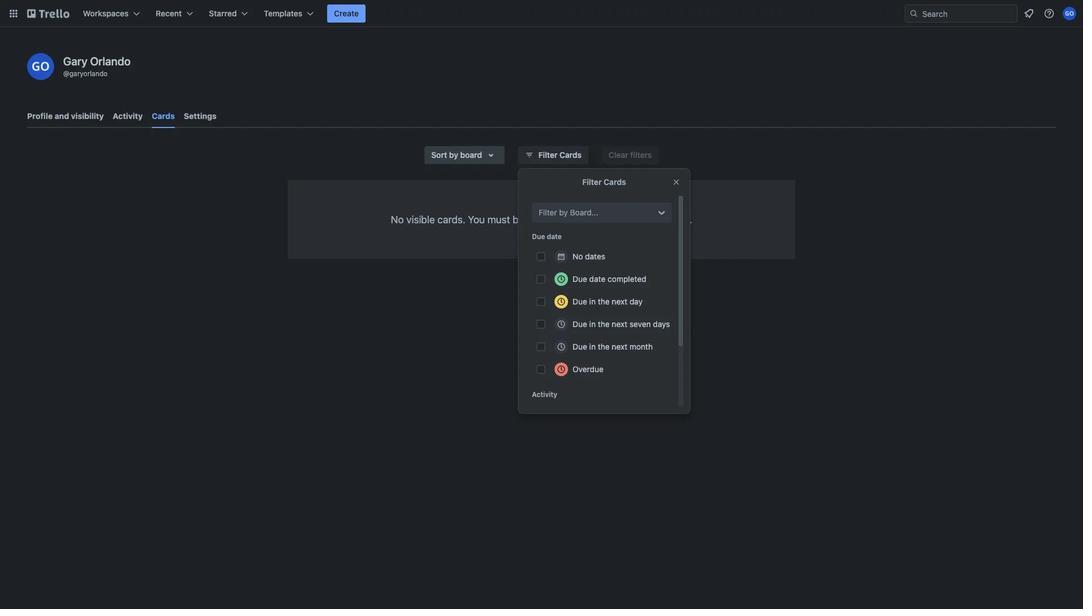 Task type: describe. For each thing, give the bounding box(es) containing it.
primary element
[[0, 0, 1084, 27]]

the for seven
[[598, 320, 610, 329]]

0 notifications image
[[1023, 7, 1036, 20]]

due for due in the next day
[[573, 297, 588, 307]]

and
[[55, 111, 69, 121]]

orlando
[[90, 54, 131, 67]]

card
[[578, 213, 598, 226]]

due in the next day
[[573, 297, 643, 307]]

due for due in the next month
[[573, 342, 588, 352]]

profile and visibility
[[27, 111, 104, 121]]

no for no visible cards. you must be added to a card for it to appear here.
[[391, 213, 404, 226]]

next for month
[[612, 342, 628, 352]]

must
[[488, 213, 510, 226]]

back to home image
[[27, 5, 69, 23]]

next for day
[[612, 297, 628, 307]]

clear
[[609, 150, 629, 160]]

filter cards inside button
[[539, 150, 582, 160]]

settings link
[[184, 106, 217, 126]]

recent
[[156, 9, 182, 18]]

next for seven
[[612, 320, 628, 329]]

visible
[[407, 213, 435, 226]]

the for month
[[598, 342, 610, 352]]

here.
[[670, 213, 693, 226]]

due in the next seven days
[[573, 320, 671, 329]]

templates
[[264, 9, 303, 18]]

settings
[[184, 111, 217, 121]]

for
[[601, 213, 613, 226]]

dates
[[585, 252, 606, 261]]

you
[[468, 213, 485, 226]]

by for sort
[[449, 150, 459, 160]]

due for due date
[[532, 233, 545, 240]]

sort
[[432, 150, 447, 160]]

board
[[461, 150, 482, 160]]

2 vertical spatial filter
[[539, 208, 557, 217]]

filter cards button
[[518, 146, 589, 164]]

gary orlando @ garyorlando
[[63, 54, 131, 77]]

appear
[[636, 213, 667, 226]]

clear filters button
[[602, 146, 659, 164]]

Search field
[[919, 5, 1018, 22]]

workspaces button
[[76, 5, 147, 23]]

seven
[[630, 320, 651, 329]]

recent button
[[149, 5, 200, 23]]

1 vertical spatial filter cards
[[583, 178, 626, 187]]

1 to from the left
[[558, 213, 567, 226]]

starred
[[209, 9, 237, 18]]

sort by board
[[432, 150, 482, 160]]

cards.
[[438, 213, 466, 226]]

filter by board...
[[539, 208, 599, 217]]

completed
[[608, 275, 647, 284]]

in for due in the next month
[[590, 342, 596, 352]]

it
[[616, 213, 621, 226]]

visibility
[[71, 111, 104, 121]]

board...
[[570, 208, 599, 217]]

filters
[[631, 150, 652, 160]]

gary
[[63, 54, 87, 67]]

1 horizontal spatial activity
[[532, 391, 558, 399]]

profile and visibility link
[[27, 106, 104, 126]]

open information menu image
[[1044, 8, 1056, 19]]

search image
[[910, 9, 919, 18]]

no visible cards. you must be added to a card for it to appear here.
[[391, 213, 693, 226]]

0 horizontal spatial activity
[[113, 111, 143, 121]]



Task type: vqa. For each thing, say whether or not it's contained in the screenshot.
the top Terry Turtle (terryturtle) icon
no



Task type: locate. For each thing, give the bounding box(es) containing it.
date for due date
[[547, 233, 562, 240]]

next
[[612, 297, 628, 307], [612, 320, 628, 329], [612, 342, 628, 352]]

day
[[630, 297, 643, 307]]

3 next from the top
[[612, 342, 628, 352]]

1 vertical spatial cards
[[560, 150, 582, 160]]

2 vertical spatial the
[[598, 342, 610, 352]]

0 vertical spatial date
[[547, 233, 562, 240]]

to right it
[[624, 213, 633, 226]]

next left seven
[[612, 320, 628, 329]]

cards inside button
[[560, 150, 582, 160]]

create button
[[327, 5, 366, 23]]

2 the from the top
[[598, 320, 610, 329]]

date down dates
[[590, 275, 606, 284]]

0 horizontal spatial no
[[391, 213, 404, 226]]

1 vertical spatial next
[[612, 320, 628, 329]]

due
[[532, 233, 545, 240], [573, 275, 588, 284], [573, 297, 588, 307], [573, 320, 588, 329], [573, 342, 588, 352]]

due down "due date completed"
[[573, 297, 588, 307]]

clear filters
[[609, 150, 652, 160]]

the
[[598, 297, 610, 307], [598, 320, 610, 329], [598, 342, 610, 352]]

1 horizontal spatial filter cards
[[583, 178, 626, 187]]

by for filter
[[560, 208, 568, 217]]

1 next from the top
[[612, 297, 628, 307]]

@
[[63, 69, 69, 77]]

due for due in the next seven days
[[573, 320, 588, 329]]

overdue
[[573, 365, 604, 374]]

0 vertical spatial filter cards
[[539, 150, 582, 160]]

added
[[527, 213, 556, 226]]

1 horizontal spatial by
[[560, 208, 568, 217]]

in down "due date completed"
[[590, 297, 596, 307]]

2 in from the top
[[590, 320, 596, 329]]

workspaces
[[83, 9, 129, 18]]

3 in from the top
[[590, 342, 596, 352]]

gary orlando (garyorlando) image
[[1063, 7, 1077, 20]]

a
[[570, 213, 575, 226]]

the down due in the next day
[[598, 320, 610, 329]]

in
[[590, 297, 596, 307], [590, 320, 596, 329], [590, 342, 596, 352]]

close popover image
[[672, 178, 681, 187]]

0 vertical spatial activity
[[113, 111, 143, 121]]

starred button
[[202, 5, 255, 23]]

the down "due date completed"
[[598, 297, 610, 307]]

sort by board button
[[425, 146, 505, 164]]

gary orlando (garyorlando) image
[[27, 53, 54, 80]]

due up overdue
[[573, 342, 588, 352]]

1 the from the top
[[598, 297, 610, 307]]

2 vertical spatial next
[[612, 342, 628, 352]]

cards left clear
[[560, 150, 582, 160]]

no left dates
[[573, 252, 583, 261]]

in for due in the next seven days
[[590, 320, 596, 329]]

filter
[[539, 150, 558, 160], [583, 178, 602, 187], [539, 208, 557, 217]]

month
[[630, 342, 653, 352]]

due down added
[[532, 233, 545, 240]]

cards down clear
[[604, 178, 626, 187]]

by left a
[[560, 208, 568, 217]]

next left month
[[612, 342, 628, 352]]

date down the no visible cards. you must be added to a card for it to appear here.
[[547, 233, 562, 240]]

1 vertical spatial no
[[573, 252, 583, 261]]

activity
[[113, 111, 143, 121], [532, 391, 558, 399]]

templates button
[[257, 5, 321, 23]]

3 the from the top
[[598, 342, 610, 352]]

cards
[[152, 111, 175, 121], [560, 150, 582, 160], [604, 178, 626, 187]]

by right sort
[[449, 150, 459, 160]]

2 next from the top
[[612, 320, 628, 329]]

create
[[334, 9, 359, 18]]

by inside dropdown button
[[449, 150, 459, 160]]

1 in from the top
[[590, 297, 596, 307]]

1 horizontal spatial date
[[590, 275, 606, 284]]

2 vertical spatial cards
[[604, 178, 626, 187]]

the for day
[[598, 297, 610, 307]]

due down due in the next day
[[573, 320, 588, 329]]

0 vertical spatial no
[[391, 213, 404, 226]]

no for no dates
[[573, 252, 583, 261]]

2 horizontal spatial cards
[[604, 178, 626, 187]]

0 horizontal spatial date
[[547, 233, 562, 240]]

date for due date completed
[[590, 275, 606, 284]]

due date
[[532, 233, 562, 240]]

in for due in the next day
[[590, 297, 596, 307]]

to
[[558, 213, 567, 226], [624, 213, 633, 226]]

filter cards
[[539, 150, 582, 160], [583, 178, 626, 187]]

0 vertical spatial the
[[598, 297, 610, 307]]

cards link
[[152, 106, 175, 128]]

1 vertical spatial activity
[[532, 391, 558, 399]]

due for due date completed
[[573, 275, 588, 284]]

2 vertical spatial in
[[590, 342, 596, 352]]

no dates
[[573, 252, 606, 261]]

filter inside button
[[539, 150, 558, 160]]

cards right activity link
[[152, 111, 175, 121]]

due date completed
[[573, 275, 647, 284]]

activity link
[[113, 106, 143, 126]]

0 horizontal spatial cards
[[152, 111, 175, 121]]

the up overdue
[[598, 342, 610, 352]]

days
[[653, 320, 671, 329]]

2 to from the left
[[624, 213, 633, 226]]

due in the next month
[[573, 342, 653, 352]]

1 horizontal spatial to
[[624, 213, 633, 226]]

due down no dates
[[573, 275, 588, 284]]

by
[[449, 150, 459, 160], [560, 208, 568, 217]]

1 vertical spatial in
[[590, 320, 596, 329]]

1 vertical spatial by
[[560, 208, 568, 217]]

garyorlando
[[69, 69, 108, 77]]

0 horizontal spatial filter cards
[[539, 150, 582, 160]]

1 horizontal spatial no
[[573, 252, 583, 261]]

0 horizontal spatial by
[[449, 150, 459, 160]]

no left 'visible' in the left of the page
[[391, 213, 404, 226]]

1 vertical spatial filter
[[583, 178, 602, 187]]

profile
[[27, 111, 53, 121]]

next left day
[[612, 297, 628, 307]]

in down due in the next day
[[590, 320, 596, 329]]

1 horizontal spatial cards
[[560, 150, 582, 160]]

0 vertical spatial next
[[612, 297, 628, 307]]

0 vertical spatial in
[[590, 297, 596, 307]]

1 vertical spatial date
[[590, 275, 606, 284]]

1 vertical spatial the
[[598, 320, 610, 329]]

0 vertical spatial cards
[[152, 111, 175, 121]]

to left a
[[558, 213, 567, 226]]

be
[[513, 213, 524, 226]]

0 vertical spatial filter
[[539, 150, 558, 160]]

no
[[391, 213, 404, 226], [573, 252, 583, 261]]

0 vertical spatial by
[[449, 150, 459, 160]]

in up overdue
[[590, 342, 596, 352]]

0 horizontal spatial to
[[558, 213, 567, 226]]

date
[[547, 233, 562, 240], [590, 275, 606, 284]]



